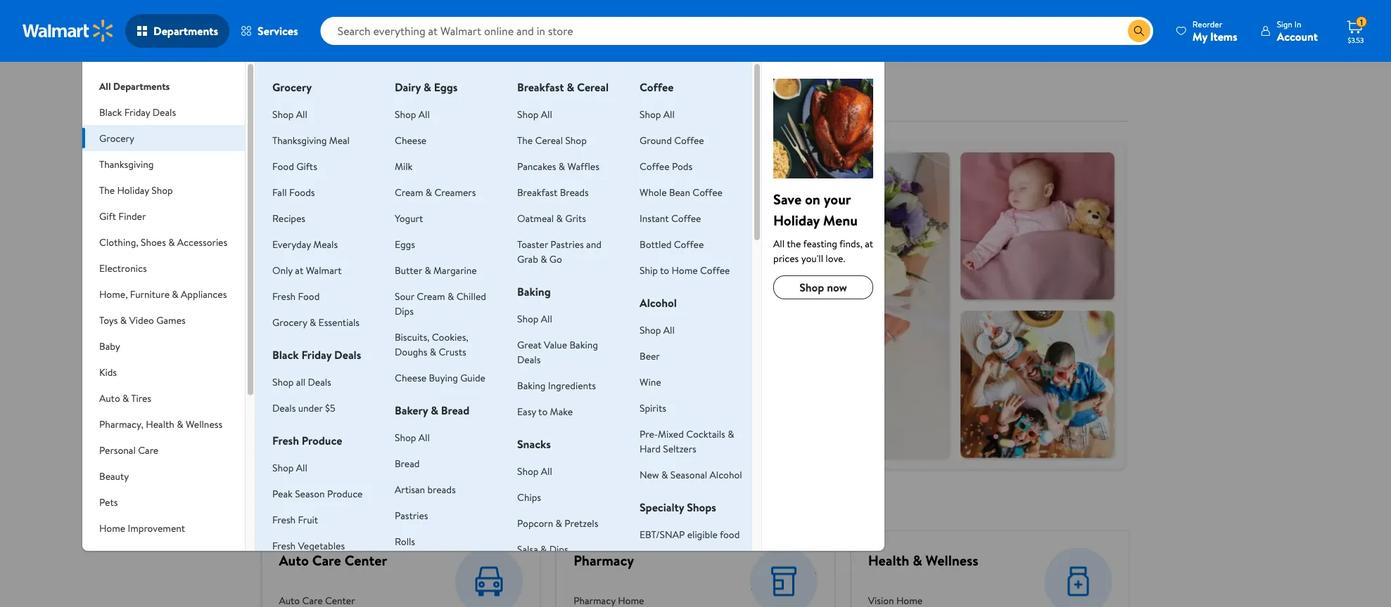 Task type: locate. For each thing, give the bounding box(es) containing it.
1 vertical spatial home
[[99, 522, 125, 535]]

1 horizontal spatial cereal
[[577, 80, 609, 95]]

buying
[[429, 371, 458, 385]]

1 horizontal spatial black friday deals
[[272, 348, 361, 363]]

alcohol
[[640, 296, 677, 311], [710, 468, 742, 482]]

shop all link up beer "link"
[[640, 323, 675, 337]]

1 horizontal spatial black
[[272, 348, 299, 363]]

feasting
[[803, 237, 837, 250]]

breads
[[427, 483, 456, 497]]

0 vertical spatial bread
[[441, 403, 470, 419]]

shop all up peak
[[272, 461, 307, 475]]

all
[[99, 79, 111, 93], [296, 107, 307, 121], [418, 107, 430, 121], [541, 107, 552, 121], [663, 107, 675, 121], [773, 237, 785, 250], [541, 312, 552, 326], [663, 323, 675, 337], [418, 431, 430, 445], [296, 461, 307, 475], [541, 465, 552, 478]]

at right 'only'
[[295, 264, 303, 277]]

make left big
[[282, 185, 308, 201]]

1 cheese from the top
[[395, 133, 427, 147]]

all up ground coffee link
[[663, 107, 675, 121]]

your up menu
[[824, 189, 851, 209]]

0 vertical spatial to
[[660, 264, 669, 277]]

cheese for cheese buying guide
[[395, 371, 427, 385]]

all
[[296, 375, 305, 389]]

cheese up the milk
[[395, 133, 427, 147]]

dips down popcorn & pretzels link
[[549, 543, 568, 557]]

grocery for grocery & essentials
[[272, 316, 307, 329]]

$3.53
[[1348, 35, 1364, 45]]

1 vertical spatial black friday deals
[[272, 348, 361, 363]]

crusts
[[439, 345, 466, 359]]

shop all up bread 'link' on the left bottom
[[395, 431, 430, 445]]

1 horizontal spatial friday
[[301, 348, 332, 363]]

0 horizontal spatial care
[[138, 444, 158, 457]]

bread up artisan
[[395, 457, 420, 471]]

get started
[[293, 216, 342, 230]]

coffee pods
[[640, 159, 692, 173]]

shop up "thanksgiving meal" link
[[272, 107, 294, 121]]

menu
[[823, 210, 858, 230]]

0 horizontal spatial alcohol
[[640, 296, 677, 311]]

big
[[311, 185, 326, 201]]

fresh down deals under $5 at the bottom left of page
[[272, 433, 299, 449]]

kids
[[99, 366, 117, 379]]

thanksgiving up the holiday shop
[[99, 157, 154, 171]]

departments button
[[125, 14, 229, 48]]

0 horizontal spatial thanksgiving
[[99, 157, 154, 171]]

1 vertical spatial cheese
[[395, 371, 427, 385]]

0 horizontal spatial bread
[[395, 457, 420, 471]]

pancakes & waffles link
[[517, 159, 599, 173]]

0 vertical spatial food
[[272, 159, 294, 173]]

departments up the 'black friday deals' dropdown button
[[113, 79, 170, 93]]

0 horizontal spatial auto
[[99, 392, 120, 405]]

deals right all
[[308, 375, 331, 389]]

wine link
[[640, 375, 661, 389]]

deals
[[153, 105, 176, 119], [334, 348, 361, 363], [517, 353, 541, 367], [308, 375, 331, 389], [272, 401, 296, 415]]

thanksgiving up "food gifts"
[[272, 133, 327, 147]]

0 horizontal spatial dips
[[395, 304, 414, 318]]

food
[[272, 159, 294, 173], [298, 290, 320, 303]]

1 horizontal spatial the
[[517, 133, 533, 147]]

deals down the great
[[517, 353, 541, 367]]

shop
[[272, 107, 294, 121], [395, 107, 416, 121], [517, 107, 539, 121], [640, 107, 661, 121], [565, 133, 587, 147], [151, 183, 173, 197], [799, 280, 824, 296], [517, 312, 539, 326], [640, 323, 661, 337], [272, 375, 294, 389], [395, 431, 416, 445], [272, 461, 294, 475], [517, 465, 539, 478]]

care inside dropdown button
[[138, 444, 158, 457]]

cereal up pancakes & waffles link
[[535, 133, 563, 147]]

shop left now at top
[[799, 280, 824, 296]]

cream down registry
[[395, 185, 423, 199]]

0 horizontal spatial the
[[99, 183, 115, 197]]

1 horizontal spatial home
[[672, 264, 698, 277]]

black friday deals up "shop all deals"
[[272, 348, 361, 363]]

0 vertical spatial make
[[282, 185, 308, 201]]

personal care button
[[82, 438, 245, 464]]

shop all up beer "link"
[[640, 323, 675, 337]]

ship to home coffee link
[[640, 264, 730, 277]]

shop all up ground
[[640, 107, 675, 121]]

home up patio
[[99, 522, 125, 535]]

0 vertical spatial holiday
[[117, 183, 149, 197]]

&
[[424, 80, 431, 95], [567, 80, 574, 95], [559, 159, 565, 173], [426, 185, 432, 199], [556, 211, 563, 225], [168, 235, 175, 249], [540, 252, 547, 266], [425, 264, 431, 277], [172, 287, 178, 301], [447, 290, 454, 303], [120, 313, 127, 327], [310, 316, 316, 329], [430, 345, 436, 359], [122, 392, 129, 405], [431, 403, 438, 419], [177, 418, 183, 431], [728, 427, 734, 441], [661, 468, 668, 482], [556, 517, 562, 531], [540, 543, 547, 557], [123, 548, 130, 561], [913, 551, 922, 571]]

all down ship to home coffee
[[663, 323, 675, 337]]

baking inside great value baking deals
[[570, 338, 598, 352]]

0 vertical spatial home
[[672, 264, 698, 277]]

1 vertical spatial friday
[[301, 348, 332, 363]]

all left the
[[773, 237, 785, 250]]

oatmeal & grits link
[[517, 211, 586, 225]]

walmart image
[[23, 20, 114, 42]]

2 fresh from the top
[[272, 433, 299, 449]]

pancakes & waffles
[[517, 159, 599, 173]]

0 horizontal spatial your
[[336, 157, 368, 180]]

1 vertical spatial produce
[[327, 487, 363, 501]]

black down all departments
[[99, 105, 122, 119]]

fresh fruit
[[272, 513, 318, 527]]

all up "thanksgiving meal" link
[[296, 107, 307, 121]]

1 vertical spatial your
[[824, 189, 851, 209]]

baking up easy
[[517, 379, 546, 393]]

wellness inside dropdown button
[[186, 418, 222, 431]]

0 horizontal spatial cereal
[[535, 133, 563, 147]]

bread down the buying
[[441, 403, 470, 419]]

beer link
[[640, 349, 660, 363]]

fresh down 'only'
[[272, 290, 296, 303]]

1 horizontal spatial bread
[[441, 403, 470, 419]]

more
[[379, 185, 404, 201]]

0 horizontal spatial black friday deals
[[99, 105, 176, 119]]

all down snacks
[[541, 465, 552, 478]]

toaster pastries and grab & go link
[[517, 237, 602, 266]]

departments inside dropdown button
[[153, 23, 218, 39]]

0 vertical spatial eggs
[[434, 80, 458, 95]]

carousel controls navigation
[[575, 444, 816, 461]]

shop down thanksgiving dropdown button
[[151, 183, 173, 197]]

all up the 'black friday deals' dropdown button
[[99, 79, 111, 93]]

shop up chips
[[517, 465, 539, 478]]

& inside pre-mixed cocktails & hard seltzers
[[728, 427, 734, 441]]

shop all link for baking
[[517, 312, 552, 326]]

cheese link
[[395, 133, 427, 147]]

& inside "dropdown button"
[[120, 313, 127, 327]]

to right ship
[[660, 264, 669, 277]]

1 vertical spatial make
[[550, 405, 573, 419]]

2 breakfast from the top
[[517, 185, 557, 199]]

baking down grab
[[517, 284, 551, 300]]

0 vertical spatial care
[[138, 444, 158, 457]]

1 fresh from the top
[[272, 290, 296, 303]]

grocery button
[[82, 125, 245, 151]]

improvement
[[128, 522, 185, 535]]

the up gift
[[99, 183, 115, 197]]

patio & garden
[[99, 548, 164, 561]]

at inside save on your holiday menu all the feasting finds, at prices you'll love.
[[865, 237, 873, 250]]

kids button
[[82, 360, 245, 386]]

grits
[[565, 211, 586, 225]]

1 vertical spatial eggs
[[395, 237, 415, 251]]

auto inside dropdown button
[[99, 392, 120, 405]]

1 horizontal spatial your
[[824, 189, 851, 209]]

shop all link for breakfast & cereal
[[517, 107, 552, 121]]

the up pancakes
[[517, 133, 533, 147]]

games
[[156, 313, 186, 327]]

breakfast for breakfast breads
[[517, 185, 557, 199]]

get
[[293, 216, 309, 230]]

shop all for dairy & eggs
[[395, 107, 430, 121]]

appliances
[[181, 287, 227, 301]]

produce right season
[[327, 487, 363, 501]]

hard
[[640, 442, 661, 456]]

1 horizontal spatial to
[[660, 264, 669, 277]]

shop all for breakfast & cereal
[[517, 107, 552, 121]]

breakfast for breakfast & cereal
[[517, 80, 564, 95]]

electronics
[[99, 261, 147, 275]]

cheese buying guide
[[395, 371, 485, 385]]

bread link
[[395, 457, 420, 471]]

services inside popup button
[[258, 23, 298, 39]]

thanksgiving meal
[[272, 133, 350, 147]]

0 vertical spatial breakfast
[[517, 80, 564, 95]]

pastries down artisan
[[395, 509, 428, 523]]

shop all link up bread 'link' on the left bottom
[[395, 431, 430, 445]]

bottled coffee link
[[640, 237, 704, 251]]

shop up bread 'link' on the left bottom
[[395, 431, 416, 445]]

oatmeal & grits
[[517, 211, 586, 225]]

0 horizontal spatial pastries
[[395, 509, 428, 523]]

0 horizontal spatial friday
[[124, 105, 150, 119]]

food gifts
[[272, 159, 317, 173]]

spirits link
[[640, 401, 666, 415]]

0 vertical spatial dips
[[395, 304, 414, 318]]

1 horizontal spatial holiday
[[773, 210, 820, 230]]

0 horizontal spatial home
[[99, 522, 125, 535]]

finder
[[118, 209, 146, 223]]

dips down the sour in the top of the page
[[395, 304, 414, 318]]

thanksgiving inside dropdown button
[[99, 157, 154, 171]]

fresh for fresh produce
[[272, 433, 299, 449]]

shop all link up cheese link
[[395, 107, 430, 121]]

thanksgiving button
[[82, 151, 245, 177]]

home
[[672, 264, 698, 277], [99, 522, 125, 535]]

home improvement button
[[82, 516, 245, 542]]

all for grocery
[[296, 107, 307, 121]]

breakfast down pancakes
[[517, 185, 557, 199]]

all down dairy & eggs
[[418, 107, 430, 121]]

great value baking deals
[[517, 338, 598, 367]]

shop for breakfast & cereal
[[517, 107, 539, 121]]

shop all up chips
[[517, 465, 552, 478]]

pods
[[672, 159, 692, 173]]

walmart
[[306, 264, 342, 277]]

special.
[[407, 185, 442, 201]]

shop all link for grocery
[[272, 107, 307, 121]]

1 vertical spatial cream
[[417, 290, 445, 303]]

4 fresh from the top
[[272, 539, 296, 553]]

breakfast up the cereal shop
[[517, 80, 564, 95]]

shop all for bakery & bread
[[395, 431, 430, 445]]

eggs up the butter
[[395, 237, 415, 251]]

1 horizontal spatial auto
[[279, 551, 309, 571]]

holiday down "save"
[[773, 210, 820, 230]]

rolls
[[395, 535, 415, 549]]

friday inside dropdown button
[[124, 105, 150, 119]]

shop all for grocery
[[272, 107, 307, 121]]

to for easy
[[538, 405, 548, 419]]

cheese down doughs
[[395, 371, 427, 385]]

fresh down fresh fruit at the bottom of page
[[272, 539, 296, 553]]

get started link
[[282, 212, 354, 234]]

make down baking ingredients
[[550, 405, 573, 419]]

0 vertical spatial wellness
[[186, 418, 222, 431]]

grocery down the 'black friday deals' dropdown button
[[99, 131, 134, 145]]

1 vertical spatial dips
[[549, 543, 568, 557]]

home down bottled coffee link
[[672, 264, 698, 277]]

artisan
[[395, 483, 425, 497]]

1 vertical spatial pastries
[[395, 509, 428, 523]]

everyday
[[272, 237, 311, 251]]

doughs
[[395, 345, 427, 359]]

pastries up the go
[[550, 237, 584, 251]]

shop for coffee
[[640, 107, 661, 121]]

shop all link for coffee
[[640, 107, 675, 121]]

1 vertical spatial auto
[[279, 551, 309, 571]]

1 vertical spatial grocery
[[99, 131, 134, 145]]

shop for alcohol
[[640, 323, 661, 337]]

0 vertical spatial cheese
[[395, 133, 427, 147]]

alcohol right seasonal
[[710, 468, 742, 482]]

shop all up the great
[[517, 312, 552, 326]]

0 vertical spatial the
[[517, 133, 533, 147]]

deals inside dropdown button
[[153, 105, 176, 119]]

services
[[258, 23, 298, 39], [262, 80, 323, 103]]

0 horizontal spatial health
[[146, 418, 174, 431]]

shoes
[[141, 235, 166, 249]]

shop all up cheese link
[[395, 107, 430, 121]]

1 horizontal spatial care
[[312, 551, 341, 571]]

1 vertical spatial the
[[99, 183, 115, 197]]

0 vertical spatial auto
[[99, 392, 120, 405]]

0 vertical spatial at
[[865, 237, 873, 250]]

auto & tires
[[99, 392, 151, 405]]

shop up peak
[[272, 461, 294, 475]]

food down 'only at walmart' 'link'
[[298, 290, 320, 303]]

shop all link up "thanksgiving meal" link
[[272, 107, 307, 121]]

1 vertical spatial holiday
[[773, 210, 820, 230]]

0 horizontal spatial black
[[99, 105, 122, 119]]

breakfast & cereal
[[517, 80, 609, 95]]

1 vertical spatial care
[[312, 551, 341, 571]]

shop all link for bakery & bread
[[395, 431, 430, 445]]

meals
[[313, 237, 338, 251]]

grocery up "thanksgiving meal" link
[[272, 80, 312, 95]]

0 horizontal spatial holiday
[[117, 183, 149, 197]]

alcohol down ship
[[640, 296, 677, 311]]

ebt/snap
[[640, 528, 685, 542]]

coffee pods link
[[640, 159, 692, 173]]

margarine
[[433, 264, 477, 277]]

auto for auto care center
[[279, 551, 309, 571]]

0 vertical spatial pastries
[[550, 237, 584, 251]]

all down bakery & bread
[[418, 431, 430, 445]]

produce down $5
[[302, 433, 342, 449]]

shop all link up the great
[[517, 312, 552, 326]]

all for baking
[[541, 312, 552, 326]]

shop all link up the cereal shop
[[517, 107, 552, 121]]

health inside dropdown button
[[146, 418, 174, 431]]

cream inside sour cream & chilled dips
[[417, 290, 445, 303]]

coffee down whole bean coffee at the top of page
[[671, 211, 701, 225]]

0 vertical spatial health
[[146, 418, 174, 431]]

shop all link up peak
[[272, 461, 307, 475]]

0 vertical spatial thanksgiving
[[272, 133, 327, 147]]

0 vertical spatial friday
[[124, 105, 150, 119]]

shop all for snacks
[[517, 465, 552, 478]]

auto
[[99, 392, 120, 405], [279, 551, 309, 571]]

eggs right dairy
[[434, 80, 458, 95]]

1 horizontal spatial food
[[298, 290, 320, 303]]

deals up grocery dropdown button
[[153, 105, 176, 119]]

all for bakery & bread
[[418, 431, 430, 445]]

beauty button
[[82, 464, 245, 490]]

1 horizontal spatial thanksgiving
[[272, 133, 327, 147]]

your
[[336, 157, 368, 180], [824, 189, 851, 209]]

deals under $5 link
[[272, 401, 335, 415]]

shop up the great
[[517, 312, 539, 326]]

1 horizontal spatial wellness
[[926, 551, 978, 571]]

0 horizontal spatial food
[[272, 159, 294, 173]]

at right finds,
[[865, 237, 873, 250]]

3 fresh from the top
[[272, 513, 296, 527]]

fresh for fresh food
[[272, 290, 296, 303]]

at
[[865, 237, 873, 250], [295, 264, 303, 277]]

shop for bakery & bread
[[395, 431, 416, 445]]

shop all for fresh produce
[[272, 461, 307, 475]]

all for dairy & eggs
[[418, 107, 430, 121]]

0 horizontal spatial make
[[282, 185, 308, 201]]

recipes link
[[272, 211, 305, 225]]

the holiday shop button
[[82, 177, 245, 203]]

the inside dropdown button
[[99, 183, 115, 197]]

shop left all
[[272, 375, 294, 389]]

thanksgiving for thanksgiving meal
[[272, 133, 327, 147]]

shop for fresh produce
[[272, 461, 294, 475]]

& inside toaster pastries and grab & go
[[540, 252, 547, 266]]

departments up all departments link
[[153, 23, 218, 39]]

1 horizontal spatial at
[[865, 237, 873, 250]]

food left "gifts"
[[272, 159, 294, 173]]

1 vertical spatial baking
[[570, 338, 598, 352]]

shop for dairy & eggs
[[395, 107, 416, 121]]

1 vertical spatial at
[[295, 264, 303, 277]]

baking ingredients
[[517, 379, 596, 393]]

1 vertical spatial cereal
[[535, 133, 563, 147]]

biscuits, cookies, doughs & crusts
[[395, 330, 468, 359]]

ingredients
[[548, 379, 596, 393]]

prices
[[773, 252, 799, 265]]

personal care
[[99, 444, 158, 457]]

black friday deals down all departments
[[99, 105, 176, 119]]

black up all
[[272, 348, 299, 363]]

the holiday shop
[[99, 183, 173, 197]]

1 vertical spatial health
[[868, 551, 909, 571]]

& inside biscuits, cookies, doughs & crusts
[[430, 345, 436, 359]]

1 vertical spatial breakfast
[[517, 185, 557, 199]]

pets
[[99, 496, 118, 509]]

shop up cheese link
[[395, 107, 416, 121]]

grocery down 'fresh food'
[[272, 316, 307, 329]]

1 breakfast from the top
[[517, 80, 564, 95]]

0 horizontal spatial at
[[295, 264, 303, 277]]

0 vertical spatial black friday deals
[[99, 105, 176, 119]]

0 vertical spatial services
[[258, 23, 298, 39]]

1 horizontal spatial alcohol
[[710, 468, 742, 482]]

fresh for fresh fruit
[[272, 513, 296, 527]]

1 vertical spatial thanksgiving
[[99, 157, 154, 171]]

shop all link for dairy & eggs
[[395, 107, 430, 121]]

shop up the cereal shop
[[517, 107, 539, 121]]

all up season
[[296, 461, 307, 475]]

1 vertical spatial departments
[[113, 79, 170, 93]]

& inside sour cream & chilled dips
[[447, 290, 454, 303]]

2 vertical spatial baking
[[517, 379, 546, 393]]

0 vertical spatial departments
[[153, 23, 218, 39]]

cream right the sour in the top of the page
[[417, 290, 445, 303]]

your up even
[[336, 157, 368, 180]]

shop all link
[[272, 107, 307, 121], [395, 107, 430, 121], [517, 107, 552, 121], [640, 107, 675, 121], [517, 312, 552, 326], [640, 323, 675, 337], [395, 431, 430, 445], [272, 461, 307, 475], [517, 465, 552, 478]]

shop for grocery
[[272, 107, 294, 121]]

holiday up finder in the left top of the page
[[117, 183, 149, 197]]

baking right "value"
[[570, 338, 598, 352]]

2 vertical spatial grocery
[[272, 316, 307, 329]]

friday down all departments
[[124, 105, 150, 119]]

1 vertical spatial services
[[262, 80, 323, 103]]

all for snacks
[[541, 465, 552, 478]]

0 horizontal spatial wellness
[[186, 418, 222, 431]]

2 cheese from the top
[[395, 371, 427, 385]]

grocery inside dropdown button
[[99, 131, 134, 145]]

all up the cereal shop
[[541, 107, 552, 121]]

all up "value"
[[541, 312, 552, 326]]

fresh for fresh vegetables
[[272, 539, 296, 553]]



Task type: describe. For each thing, give the bounding box(es) containing it.
shop now link
[[773, 276, 873, 300]]

shop all link for snacks
[[517, 465, 552, 478]]

wine
[[640, 375, 661, 389]]

thanksgiving for thanksgiving
[[99, 157, 154, 171]]

whole bean coffee link
[[640, 185, 723, 199]]

1 vertical spatial wellness
[[926, 551, 978, 571]]

sour
[[395, 290, 414, 303]]

holiday inside save on your holiday menu all the feasting finds, at prices you'll love.
[[773, 210, 820, 230]]

peak
[[272, 487, 293, 501]]

1
[[1360, 16, 1363, 28]]

cheese for cheese link
[[395, 133, 427, 147]]

baby button
[[82, 334, 245, 360]]

auto care center link
[[279, 551, 387, 571]]

shop up waffles on the left
[[565, 133, 587, 147]]

grocery & essentials link
[[272, 316, 360, 329]]

care for personal
[[138, 444, 158, 457]]

dairy & eggs
[[395, 80, 458, 95]]

1 horizontal spatial health
[[868, 551, 909, 571]]

Search search field
[[321, 17, 1153, 45]]

gift
[[99, 209, 116, 223]]

breakfast breads link
[[517, 185, 589, 199]]

chips link
[[517, 491, 541, 504]]

pretzels
[[564, 517, 598, 531]]

to for ship
[[660, 264, 669, 277]]

coffee right "bean"
[[693, 185, 723, 199]]

biscuits,
[[395, 330, 430, 344]]

peak season produce
[[272, 487, 363, 501]]

pharmacy, health & wellness
[[99, 418, 222, 431]]

coffee up ship to home coffee
[[674, 237, 704, 251]]

season
[[295, 487, 325, 501]]

1 horizontal spatial dips
[[549, 543, 568, 557]]

shop all for baking
[[517, 312, 552, 326]]

auto for auto & tires
[[99, 392, 120, 405]]

home inside dropdown button
[[99, 522, 125, 535]]

sour cream & chilled dips
[[395, 290, 486, 318]]

ground
[[640, 133, 672, 147]]

0 vertical spatial grocery
[[272, 80, 312, 95]]

fresh produce
[[272, 433, 342, 449]]

all for alcohol
[[663, 323, 675, 337]]

1 vertical spatial bread
[[395, 457, 420, 471]]

$5
[[325, 401, 335, 415]]

the
[[787, 237, 801, 250]]

in
[[1294, 18, 1301, 30]]

shop inside 'link'
[[799, 280, 824, 296]]

coffee down bottled coffee link
[[700, 264, 730, 277]]

fresh fruit link
[[272, 513, 318, 527]]

butter
[[395, 264, 422, 277]]

beauty
[[99, 470, 129, 483]]

milk
[[395, 159, 413, 173]]

shop all deals link
[[272, 375, 331, 389]]

1 horizontal spatial eggs
[[434, 80, 458, 95]]

baking for baking
[[517, 284, 551, 300]]

search icon image
[[1133, 25, 1145, 37]]

holiday inside dropdown button
[[117, 183, 149, 197]]

coffee up ground
[[640, 80, 674, 95]]

shop all for coffee
[[640, 107, 675, 121]]

bakery & bread
[[395, 403, 470, 419]]

shop all link for fresh produce
[[272, 461, 307, 475]]

patio
[[99, 548, 121, 561]]

your inside create your registry make big days even more special.
[[336, 157, 368, 180]]

toys & video games
[[99, 313, 186, 327]]

Walmart Site-Wide search field
[[321, 17, 1153, 45]]

chips
[[517, 491, 541, 504]]

health & wellness
[[868, 551, 978, 571]]

account
[[1277, 28, 1318, 44]]

black friday deals button
[[82, 99, 245, 125]]

coffee down ground
[[640, 159, 669, 173]]

cheese buying guide link
[[395, 371, 485, 385]]

shop all for alcohol
[[640, 323, 675, 337]]

black inside the 'black friday deals' dropdown button
[[99, 105, 122, 119]]

deals down essentials
[[334, 348, 361, 363]]

fresh vegetables
[[272, 539, 345, 553]]

black friday deals inside dropdown button
[[99, 105, 176, 119]]

services button
[[229, 14, 309, 48]]

pets button
[[82, 490, 245, 516]]

dairy
[[395, 80, 421, 95]]

0 vertical spatial cream
[[395, 185, 423, 199]]

all inside save on your holiday menu all the feasting finds, at prices you'll love.
[[773, 237, 785, 250]]

the cereal shop
[[517, 133, 587, 147]]

1 vertical spatial black
[[272, 348, 299, 363]]

1 vertical spatial food
[[298, 290, 320, 303]]

milk link
[[395, 159, 413, 173]]

yogurt
[[395, 211, 423, 225]]

make inside create your registry make big days even more special.
[[282, 185, 308, 201]]

shop inside dropdown button
[[151, 183, 173, 197]]

1 vertical spatial alcohol
[[710, 468, 742, 482]]

pharmacy,
[[99, 418, 144, 431]]

the for the cereal shop
[[517, 133, 533, 147]]

cream & creamers link
[[395, 185, 476, 199]]

new
[[640, 468, 659, 482]]

seltzers
[[663, 442, 696, 456]]

eggs link
[[395, 237, 415, 251]]

all for fresh produce
[[296, 461, 307, 475]]

auto care center
[[279, 551, 387, 571]]

shop for snacks
[[517, 465, 539, 478]]

1 horizontal spatial make
[[550, 405, 573, 419]]

grocery for grocery dropdown button
[[99, 131, 134, 145]]

love.
[[826, 252, 845, 265]]

waffles
[[567, 159, 599, 173]]

shop for baking
[[517, 312, 539, 326]]

fresh food
[[272, 290, 320, 303]]

started
[[312, 216, 342, 230]]

all for coffee
[[663, 107, 675, 121]]

gift finder button
[[82, 203, 245, 229]]

salsa
[[517, 543, 538, 557]]

toaster
[[517, 237, 548, 251]]

salsa & dips link
[[517, 543, 568, 557]]

pastries inside toaster pastries and grab & go
[[550, 237, 584, 251]]

0 horizontal spatial eggs
[[395, 237, 415, 251]]

ground coffee link
[[640, 133, 704, 147]]

0 vertical spatial cereal
[[577, 80, 609, 95]]

toys & video games button
[[82, 307, 245, 334]]

bottled coffee
[[640, 237, 704, 251]]

dips inside sour cream & chilled dips
[[395, 304, 414, 318]]

cookies,
[[432, 330, 468, 344]]

cream & creamers
[[395, 185, 476, 199]]

deals left under
[[272, 401, 296, 415]]

create your registry make big days even more special.
[[282, 157, 442, 201]]

great
[[517, 338, 542, 352]]

snacks
[[517, 437, 551, 452]]

rolls link
[[395, 535, 415, 549]]

only at walmart link
[[272, 264, 342, 277]]

shop for black friday deals
[[272, 375, 294, 389]]

0 vertical spatial alcohol
[[640, 296, 677, 311]]

gifts
[[296, 159, 317, 173]]

butter & margarine
[[395, 264, 477, 277]]

even
[[353, 185, 376, 201]]

deals inside great value baking deals
[[517, 353, 541, 367]]

your inside save on your holiday menu all the feasting finds, at prices you'll love.
[[824, 189, 851, 209]]

salsa & dips
[[517, 543, 568, 557]]

vegetables
[[298, 539, 345, 553]]

the for the holiday shop
[[99, 183, 115, 197]]

now
[[827, 280, 847, 296]]

popcorn & pretzels
[[517, 517, 598, 531]]

instant coffee
[[640, 211, 701, 225]]

baking for baking ingredients
[[517, 379, 546, 393]]

shop now
[[799, 280, 847, 296]]

ebt/snap eligible food link
[[640, 528, 740, 542]]

0 vertical spatial produce
[[302, 433, 342, 449]]

coffee up pods
[[674, 133, 704, 147]]

care for auto
[[312, 551, 341, 571]]

shop all link for alcohol
[[640, 323, 675, 337]]

popcorn & pretzels link
[[517, 517, 598, 531]]

great value baking deals link
[[517, 338, 598, 367]]

all for breakfast & cereal
[[541, 107, 552, 121]]

everyday meals
[[272, 237, 338, 251]]

& inside "dropdown button"
[[168, 235, 175, 249]]

grocery image
[[773, 79, 873, 179]]

sign
[[1277, 18, 1292, 30]]



Task type: vqa. For each thing, say whether or not it's contained in the screenshot.
How to the left
no



